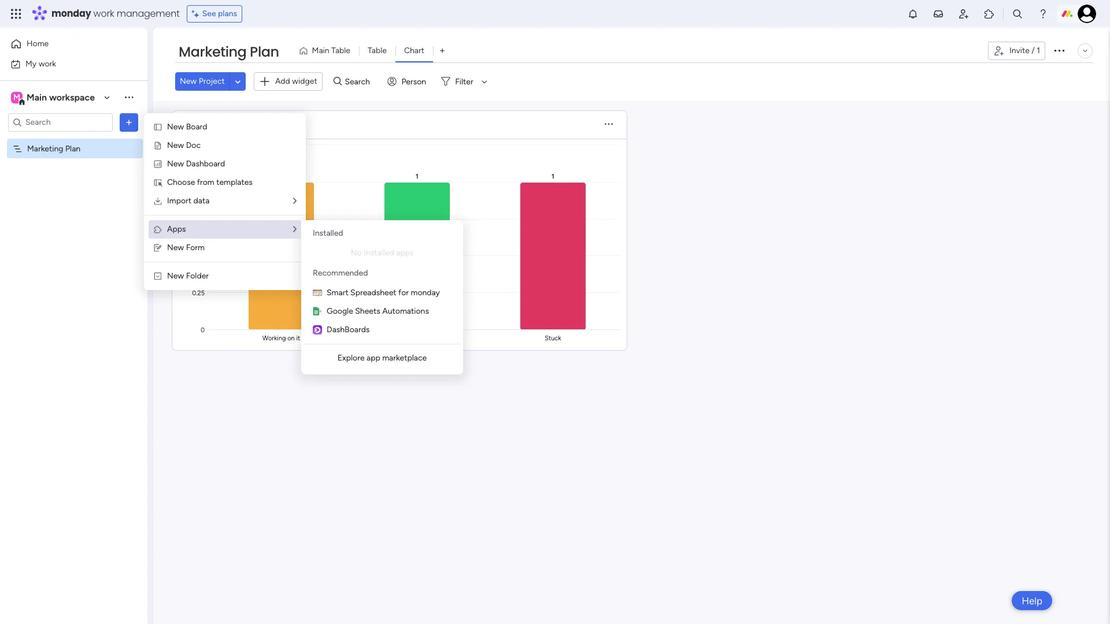 Task type: locate. For each thing, give the bounding box(es) containing it.
0 horizontal spatial plan
[[65, 144, 80, 154]]

options image right 1
[[1052, 43, 1066, 57]]

menu
[[144, 113, 306, 290], [304, 223, 461, 372]]

1 horizontal spatial installed
[[364, 248, 394, 258]]

2 vertical spatial app logo image
[[313, 326, 322, 335]]

0 horizontal spatial installed
[[313, 228, 343, 238]]

chart up doc
[[190, 117, 220, 132]]

app logo image left smart
[[313, 289, 322, 298]]

0 vertical spatial chart
[[404, 46, 424, 56]]

table button
[[359, 42, 395, 60]]

work inside button
[[39, 59, 56, 69]]

angle down image
[[235, 77, 241, 86]]

0 vertical spatial marketing
[[179, 42, 247, 61]]

main inside "button"
[[312, 46, 329, 56]]

home
[[27, 39, 49, 49]]

new form
[[167, 243, 205, 253]]

1 vertical spatial list arrow image
[[293, 225, 297, 234]]

1 horizontal spatial marketing
[[179, 42, 247, 61]]

1 horizontal spatial marketing plan
[[179, 42, 279, 61]]

installed up recommended
[[313, 228, 343, 238]]

0 vertical spatial list arrow image
[[293, 197, 297, 205]]

marketing
[[179, 42, 247, 61], [27, 144, 63, 154]]

service icon image
[[153, 141, 162, 150]]

menu containing installed
[[304, 223, 461, 372]]

add
[[275, 76, 290, 86]]

0 horizontal spatial chart
[[190, 117, 220, 132]]

options image down workspace options image
[[123, 117, 135, 128]]

project
[[199, 76, 225, 86]]

new inside new project button
[[180, 76, 197, 86]]

0 horizontal spatial main
[[27, 92, 47, 103]]

2 table from the left
[[368, 46, 387, 56]]

choose from templates
[[167, 177, 253, 187]]

new right new board image
[[167, 122, 184, 132]]

1 vertical spatial marketing
[[27, 144, 63, 154]]

options image
[[1052, 43, 1066, 57], [123, 117, 135, 128]]

1 horizontal spatial table
[[368, 46, 387, 56]]

new left project in the left of the page
[[180, 76, 197, 86]]

plan
[[250, 42, 279, 61], [65, 144, 80, 154]]

0 horizontal spatial monday
[[51, 7, 91, 20]]

marketing plan down search in workspace field
[[27, 144, 80, 154]]

monday
[[51, 7, 91, 20], [411, 288, 440, 298]]

1 vertical spatial marketing plan
[[27, 144, 80, 154]]

monday work management
[[51, 7, 180, 20]]

no installed apps
[[351, 248, 414, 258]]

2 app logo image from the top
[[313, 307, 322, 316]]

1 horizontal spatial plan
[[250, 42, 279, 61]]

0 vertical spatial main
[[312, 46, 329, 56]]

see
[[202, 9, 216, 19]]

marketplace
[[382, 353, 427, 363]]

2 list arrow image from the top
[[293, 225, 297, 234]]

person
[[401, 77, 426, 87]]

choose from templates image
[[153, 178, 162, 187]]

1 vertical spatial work
[[39, 59, 56, 69]]

search everything image
[[1012, 8, 1023, 20]]

add widget
[[275, 76, 317, 86]]

notifications image
[[907, 8, 919, 20]]

no
[[351, 248, 362, 258]]

1 vertical spatial plan
[[65, 144, 80, 154]]

automations
[[382, 306, 429, 316]]

home button
[[7, 35, 124, 53]]

work
[[93, 7, 114, 20], [39, 59, 56, 69]]

monday right for
[[411, 288, 440, 298]]

1 vertical spatial monday
[[411, 288, 440, 298]]

main right workspace image
[[27, 92, 47, 103]]

marketing plan inside field
[[179, 42, 279, 61]]

new for new project
[[180, 76, 197, 86]]

import
[[167, 196, 191, 206]]

new folder image
[[153, 272, 162, 281]]

sheets
[[355, 306, 380, 316]]

1 horizontal spatial work
[[93, 7, 114, 20]]

marketing down search in workspace field
[[27, 144, 63, 154]]

plan down search in workspace field
[[65, 144, 80, 154]]

table up search field
[[368, 46, 387, 56]]

apps
[[396, 248, 414, 258]]

0 vertical spatial options image
[[1052, 43, 1066, 57]]

filter button
[[437, 72, 491, 91]]

app logo image for smart
[[313, 289, 322, 298]]

main workspace
[[27, 92, 95, 103]]

app logo image left google
[[313, 307, 322, 316]]

main up widget
[[312, 46, 329, 56]]

main table
[[312, 46, 350, 56]]

marketing plan up angle down icon
[[179, 42, 279, 61]]

new project button
[[175, 72, 229, 91]]

new right form image
[[167, 243, 184, 253]]

main for main workspace
[[27, 92, 47, 103]]

app logo image left dashboards
[[313, 326, 322, 335]]

0 vertical spatial monday
[[51, 7, 91, 20]]

help
[[1022, 595, 1042, 607]]

installed right no
[[364, 248, 394, 258]]

0 horizontal spatial table
[[331, 46, 350, 56]]

new dashboard image
[[153, 160, 162, 169]]

new right new folder icon
[[167, 271, 184, 281]]

chart inside "main content"
[[190, 117, 220, 132]]

marketing plan
[[179, 42, 279, 61], [27, 144, 80, 154]]

1 horizontal spatial chart
[[404, 46, 424, 56]]

1 vertical spatial chart
[[190, 117, 220, 132]]

list arrow image for apps
[[293, 225, 297, 234]]

0 horizontal spatial marketing
[[27, 144, 63, 154]]

dashboards
[[327, 325, 370, 335]]

form image
[[153, 243, 162, 253]]

work for my
[[39, 59, 56, 69]]

0 vertical spatial marketing plan
[[179, 42, 279, 61]]

Search in workspace field
[[24, 116, 97, 129]]

chart left the add view icon
[[404, 46, 424, 56]]

spreadsheet
[[350, 288, 396, 298]]

list arrow image
[[293, 197, 297, 205], [293, 225, 297, 234]]

1 vertical spatial options image
[[123, 117, 135, 128]]

marketing up project in the left of the page
[[179, 42, 247, 61]]

work right my
[[39, 59, 56, 69]]

table up v2 search icon
[[331, 46, 350, 56]]

table inside "button"
[[331, 46, 350, 56]]

monday up home button
[[51, 7, 91, 20]]

plans
[[218, 9, 237, 19]]

0 horizontal spatial marketing plan
[[27, 144, 80, 154]]

1 horizontal spatial monday
[[411, 288, 440, 298]]

plan up add
[[250, 42, 279, 61]]

recommended
[[313, 268, 368, 278]]

0 horizontal spatial options image
[[123, 117, 135, 128]]

person button
[[383, 72, 433, 91]]

1 app logo image from the top
[[313, 289, 322, 298]]

main for main table
[[312, 46, 329, 56]]

main inside 'workspace selection' element
[[27, 92, 47, 103]]

choose
[[167, 177, 195, 187]]

0 vertical spatial work
[[93, 7, 114, 20]]

v2 search image
[[333, 75, 342, 88]]

invite members image
[[958, 8, 970, 20]]

app logo image
[[313, 289, 322, 298], [313, 307, 322, 316], [313, 326, 322, 335]]

0 horizontal spatial work
[[39, 59, 56, 69]]

new right service icon
[[167, 140, 184, 150]]

1 horizontal spatial main
[[312, 46, 329, 56]]

1 horizontal spatial options image
[[1052, 43, 1066, 57]]

table inside button
[[368, 46, 387, 56]]

chart
[[404, 46, 424, 56], [190, 117, 220, 132]]

m
[[13, 92, 20, 102]]

option
[[0, 138, 147, 140]]

explore app marketplace
[[338, 353, 427, 363]]

0 vertical spatial plan
[[250, 42, 279, 61]]

1 vertical spatial app logo image
[[313, 307, 322, 316]]

for
[[398, 288, 409, 298]]

table
[[331, 46, 350, 56], [368, 46, 387, 56]]

workspace image
[[11, 91, 23, 104]]

0 vertical spatial app logo image
[[313, 289, 322, 298]]

1 vertical spatial main
[[27, 92, 47, 103]]

monday inside menu
[[411, 288, 440, 298]]

new for new dashboard
[[167, 159, 184, 169]]

add widget button
[[254, 72, 322, 91]]

1 vertical spatial installed
[[364, 248, 394, 258]]

list arrow image for import data
[[293, 197, 297, 205]]

/
[[1032, 46, 1035, 56]]

new right new dashboard image
[[167, 159, 184, 169]]

installed
[[313, 228, 343, 238], [364, 248, 394, 258]]

data
[[193, 196, 209, 206]]

google sheets automations
[[327, 306, 429, 316]]

from
[[197, 177, 214, 187]]

new
[[180, 76, 197, 86], [167, 122, 184, 132], [167, 140, 184, 150], [167, 159, 184, 169], [167, 243, 184, 253], [167, 271, 184, 281]]

1 table from the left
[[331, 46, 350, 56]]

select product image
[[10, 8, 22, 20]]

main
[[312, 46, 329, 56], [27, 92, 47, 103]]

work left management
[[93, 7, 114, 20]]

1 list arrow image from the top
[[293, 197, 297, 205]]



Task type: describe. For each thing, give the bounding box(es) containing it.
import data
[[167, 196, 209, 206]]

my work
[[25, 59, 56, 69]]

plan inside marketing plan list box
[[65, 144, 80, 154]]

chart button
[[395, 42, 433, 60]]

more dots image
[[605, 120, 613, 129]]

board
[[186, 122, 207, 132]]

marketing inside list box
[[27, 144, 63, 154]]

james peterson image
[[1078, 5, 1096, 23]]

chart main content
[[153, 101, 1110, 624]]

doc
[[186, 140, 201, 150]]

new for new board
[[167, 122, 184, 132]]

workspace
[[49, 92, 95, 103]]

smart
[[327, 288, 348, 298]]

arrow down image
[[477, 75, 491, 89]]

form
[[186, 243, 205, 253]]

invite / 1 button
[[988, 42, 1045, 60]]

1
[[1037, 46, 1040, 56]]

menu containing new board
[[144, 113, 306, 290]]

marketing inside field
[[179, 42, 247, 61]]

0 vertical spatial installed
[[313, 228, 343, 238]]

help image
[[1037, 8, 1049, 20]]

new board
[[167, 122, 207, 132]]

new dashboard
[[167, 159, 225, 169]]

see plans button
[[187, 5, 242, 23]]

help button
[[1012, 591, 1052, 611]]

explore
[[338, 353, 365, 363]]

app
[[367, 353, 380, 363]]

new for new folder
[[167, 271, 184, 281]]

new project
[[180, 76, 225, 86]]

invite / 1
[[1009, 46, 1040, 56]]

new for new doc
[[167, 140, 184, 150]]

marketing plan list box
[[0, 136, 147, 315]]

see plans
[[202, 9, 237, 19]]

filter
[[455, 77, 473, 87]]

my
[[25, 59, 37, 69]]

inbox image
[[933, 8, 944, 20]]

templates
[[216, 177, 253, 187]]

3 app logo image from the top
[[313, 326, 322, 335]]

apps image
[[153, 225, 162, 234]]

apps
[[167, 224, 186, 234]]

folder
[[186, 271, 209, 281]]

import data image
[[153, 197, 162, 206]]

work for monday
[[93, 7, 114, 20]]

new board image
[[153, 123, 162, 132]]

widget
[[292, 76, 317, 86]]

Search field
[[342, 74, 377, 90]]

dashboard
[[186, 159, 225, 169]]

invite
[[1009, 46, 1030, 56]]

workspace selection element
[[11, 90, 97, 106]]

add view image
[[440, 47, 445, 55]]

new for new form
[[167, 243, 184, 253]]

no installed apps menu item
[[313, 246, 452, 260]]

management
[[117, 7, 180, 20]]

Marketing Plan field
[[176, 42, 282, 62]]

installed inside menu item
[[364, 248, 394, 258]]

main table button
[[294, 42, 359, 60]]

smart spreadsheet for monday
[[327, 288, 440, 298]]

chart inside button
[[404, 46, 424, 56]]

google
[[327, 306, 353, 316]]

marketing plan inside list box
[[27, 144, 80, 154]]

plan inside marketing plan field
[[250, 42, 279, 61]]

app logo image for google
[[313, 307, 322, 316]]

workspace options image
[[123, 91, 135, 103]]

new folder
[[167, 271, 209, 281]]

new doc
[[167, 140, 201, 150]]

my work button
[[7, 55, 124, 73]]

expand board header image
[[1081, 46, 1090, 56]]

apps image
[[983, 8, 995, 20]]



Task type: vqa. For each thing, say whether or not it's contained in the screenshot.
Import at left top
yes



